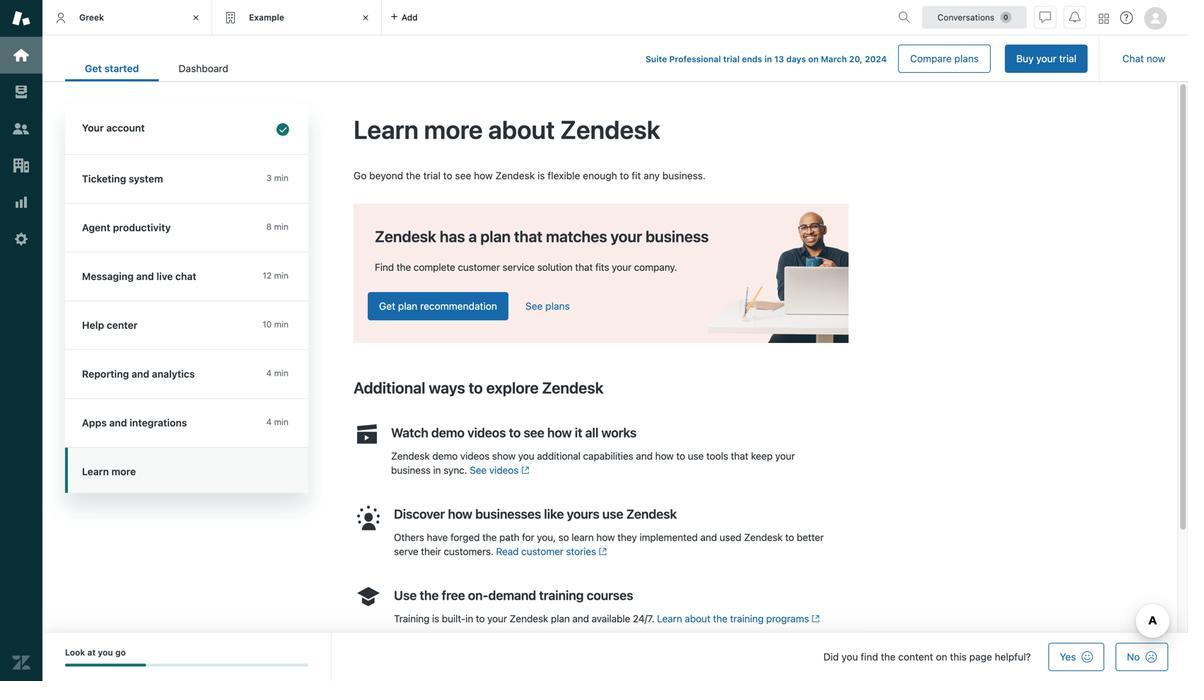 Task type: locate. For each thing, give the bounding box(es) containing it.
demo right watch
[[432, 425, 465, 440]]

0 vertical spatial see
[[526, 300, 543, 312]]

use
[[394, 588, 417, 603]]

views image
[[12, 83, 30, 101]]

add
[[402, 12, 418, 22]]

is left flexible
[[538, 170, 545, 181]]

0 vertical spatial (opens in a new tab) image
[[519, 466, 530, 475]]

1 horizontal spatial use
[[688, 450, 704, 462]]

2 4 from the top
[[266, 417, 272, 427]]

dashboard
[[179, 63, 228, 74]]

suite
[[646, 54, 667, 64]]

1 vertical spatial 4
[[266, 417, 272, 427]]

4 for reporting and analytics
[[266, 368, 272, 378]]

learn right 24/7.
[[657, 613, 683, 625]]

2 horizontal spatial that
[[731, 450, 749, 462]]

that left keep
[[731, 450, 749, 462]]

see right sync.
[[470, 464, 487, 476]]

plan inside button
[[398, 300, 418, 312]]

1 horizontal spatial (opens in a new tab) image
[[810, 615, 820, 623]]

close image up dashboard tab
[[189, 11, 203, 25]]

your
[[1037, 53, 1057, 64], [611, 227, 643, 245], [612, 261, 632, 273], [776, 450, 795, 462], [488, 613, 507, 625]]

section
[[260, 45, 1088, 73]]

1 close image from the left
[[189, 11, 203, 25]]

business
[[646, 227, 709, 245], [391, 464, 431, 476]]

all
[[586, 425, 599, 440]]

0 horizontal spatial close image
[[189, 11, 203, 25]]

how inside zendesk demo videos show you additional capabilities and how to use tools that keep your business in sync.
[[656, 450, 674, 462]]

learn inside content-title region
[[354, 114, 419, 144]]

about
[[488, 114, 555, 144], [685, 613, 711, 625]]

min for apps and integrations
[[274, 417, 289, 427]]

(opens in a new tab) image
[[596, 548, 607, 556]]

1 vertical spatial see
[[524, 425, 545, 440]]

plans down solution
[[546, 300, 570, 312]]

get left started
[[85, 63, 102, 74]]

plans
[[955, 53, 979, 64], [546, 300, 570, 312]]

about right 24/7.
[[685, 613, 711, 625]]

like
[[544, 507, 564, 522]]

1 horizontal spatial about
[[685, 613, 711, 625]]

get inside button
[[379, 300, 396, 312]]

available
[[592, 613, 631, 625]]

plan right a
[[481, 227, 511, 245]]

businesses
[[476, 507, 541, 522]]

3 min from the top
[[274, 271, 289, 281]]

4 for apps and integrations
[[266, 417, 272, 427]]

min for reporting and analytics
[[274, 368, 289, 378]]

2 horizontal spatial in
[[765, 54, 773, 64]]

videos up show
[[468, 425, 506, 440]]

customers image
[[12, 120, 30, 138]]

enough
[[583, 170, 618, 181]]

0 horizontal spatial see
[[455, 170, 472, 181]]

1 vertical spatial that
[[575, 261, 593, 273]]

tools
[[707, 450, 729, 462]]

reporting image
[[12, 193, 30, 212]]

1 vertical spatial plan
[[398, 300, 418, 312]]

zendesk up the enough
[[561, 114, 661, 144]]

training
[[394, 613, 430, 625]]

to left fit
[[620, 170, 629, 181]]

2 horizontal spatial trial
[[1060, 53, 1077, 64]]

use up they
[[603, 507, 624, 522]]

training
[[539, 588, 584, 603], [730, 613, 764, 625]]

see inside button
[[526, 300, 543, 312]]

plans inside button
[[955, 53, 979, 64]]

2 horizontal spatial learn
[[657, 613, 683, 625]]

2024
[[865, 54, 887, 64]]

0 vertical spatial training
[[539, 588, 584, 603]]

0 horizontal spatial about
[[488, 114, 555, 144]]

trial down the notifications image
[[1060, 53, 1077, 64]]

footer
[[42, 633, 1189, 681]]

how up (opens in a new tab) image
[[597, 532, 615, 543]]

agent productivity
[[82, 222, 171, 234]]

tab list
[[65, 55, 248, 81]]

1 horizontal spatial get
[[379, 300, 396, 312]]

learn up beyond
[[354, 114, 419, 144]]

main element
[[0, 0, 42, 681]]

in down on-
[[466, 613, 474, 625]]

and left analytics
[[132, 368, 149, 380]]

1 vertical spatial is
[[432, 613, 440, 625]]

you,
[[537, 532, 556, 543]]

see up a
[[455, 170, 472, 181]]

ticketing
[[82, 173, 126, 185]]

plan down complete
[[398, 300, 418, 312]]

on right days
[[809, 54, 819, 64]]

show
[[492, 450, 516, 462]]

to inside zendesk demo videos show you additional capabilities and how to use tools that keep your business in sync.
[[677, 450, 686, 462]]

you right show
[[518, 450, 535, 462]]

training up training is built-in to your zendesk plan and available 24/7.
[[539, 588, 584, 603]]

zendesk up it
[[542, 378, 604, 397]]

close image inside greek tab
[[189, 11, 203, 25]]

0 vertical spatial customer
[[458, 261, 500, 273]]

0 vertical spatial use
[[688, 450, 704, 462]]

24/7.
[[633, 613, 655, 625]]

1 horizontal spatial see
[[526, 300, 543, 312]]

1 horizontal spatial plans
[[955, 53, 979, 64]]

get plan recommendation
[[379, 300, 497, 312]]

that up find the complete customer service solution that fits your company.
[[514, 227, 543, 245]]

additional
[[537, 450, 581, 462]]

see for see plans
[[526, 300, 543, 312]]

training left the 'programs'
[[730, 613, 764, 625]]

0 vertical spatial 4 min
[[266, 368, 289, 378]]

0 horizontal spatial learn
[[82, 466, 109, 478]]

demo for watch
[[432, 425, 465, 440]]

0 horizontal spatial in
[[433, 464, 441, 476]]

1 horizontal spatial see
[[524, 425, 545, 440]]

how left tools
[[656, 450, 674, 462]]

min for messaging and live chat
[[274, 271, 289, 281]]

demo inside zendesk demo videos show you additional capabilities and how to use tools that keep your business in sync.
[[433, 450, 458, 462]]

go beyond the trial to see how zendesk is flexible enough to fit any business.
[[354, 170, 706, 181]]

demo for zendesk
[[433, 450, 458, 462]]

plans right compare
[[955, 53, 979, 64]]

0 vertical spatial in
[[765, 54, 773, 64]]

4 min from the top
[[274, 319, 289, 329]]

8 min
[[266, 222, 289, 232]]

close image inside example tab
[[359, 11, 373, 25]]

0 vertical spatial learn
[[354, 114, 419, 144]]

see
[[526, 300, 543, 312], [470, 464, 487, 476]]

business up company.
[[646, 227, 709, 245]]

learn inside dropdown button
[[82, 466, 109, 478]]

1 horizontal spatial plan
[[481, 227, 511, 245]]

zendesk down the learn more about zendesk
[[496, 170, 535, 181]]

(opens in a new tab) image for courses
[[810, 615, 820, 623]]

close image
[[189, 11, 203, 25], [359, 11, 373, 25]]

get down find
[[379, 300, 396, 312]]

use left tools
[[688, 450, 704, 462]]

1 horizontal spatial you
[[518, 450, 535, 462]]

1 vertical spatial see
[[470, 464, 487, 476]]

1 vertical spatial in
[[433, 464, 441, 476]]

(opens in a new tab) image inside learn about the training programs link
[[810, 615, 820, 623]]

0 vertical spatial demo
[[432, 425, 465, 440]]

2 horizontal spatial plan
[[551, 613, 570, 625]]

0 horizontal spatial customer
[[458, 261, 500, 273]]

in left 13
[[765, 54, 773, 64]]

to up has
[[444, 170, 453, 181]]

a
[[469, 227, 477, 245]]

0 vertical spatial plans
[[955, 53, 979, 64]]

compare plans
[[911, 53, 979, 64]]

others have forged the path for you, so learn how they implemented and used zendesk to better serve their customers.
[[394, 532, 824, 557]]

1 horizontal spatial learn
[[354, 114, 419, 144]]

and left "used" at the bottom of the page
[[701, 532, 717, 543]]

1 vertical spatial (opens in a new tab) image
[[810, 615, 820, 623]]

your right buy
[[1037, 53, 1057, 64]]

learn for learn about the training programs
[[657, 613, 683, 625]]

ways
[[429, 378, 465, 397]]

how
[[474, 170, 493, 181], [548, 425, 572, 440], [656, 450, 674, 462], [448, 507, 473, 522], [597, 532, 615, 543]]

chat now
[[1123, 53, 1166, 64]]

in
[[765, 54, 773, 64], [433, 464, 441, 476], [466, 613, 474, 625]]

buy your trial
[[1017, 53, 1077, 64]]

that left fits
[[575, 261, 593, 273]]

professional
[[670, 54, 721, 64]]

learn down the apps
[[82, 466, 109, 478]]

min for agent productivity
[[274, 222, 289, 232]]

forged
[[451, 532, 480, 543]]

2 vertical spatial that
[[731, 450, 749, 462]]

1 vertical spatial get
[[379, 300, 396, 312]]

5 min from the top
[[274, 368, 289, 378]]

learn
[[572, 532, 594, 543]]

0 horizontal spatial plans
[[546, 300, 570, 312]]

days
[[787, 54, 806, 64]]

that
[[514, 227, 543, 245], [575, 261, 593, 273], [731, 450, 749, 462]]

0 horizontal spatial training
[[539, 588, 584, 603]]

keep
[[751, 450, 773, 462]]

they
[[618, 532, 637, 543]]

dashboard tab
[[159, 55, 248, 81]]

organizations image
[[12, 156, 30, 175]]

1 vertical spatial 4 min
[[266, 417, 289, 427]]

learn more
[[82, 466, 136, 478]]

close image left add dropdown button
[[359, 11, 373, 25]]

videos up see videos on the bottom left of page
[[460, 450, 490, 462]]

trial
[[1060, 53, 1077, 64], [724, 54, 740, 64], [424, 170, 441, 181]]

1 vertical spatial on
[[937, 651, 948, 663]]

0 vertical spatial get
[[85, 63, 102, 74]]

1 vertical spatial learn
[[82, 466, 109, 478]]

see down find the complete customer service solution that fits your company.
[[526, 300, 543, 312]]

serve
[[394, 546, 419, 557]]

zendesk right "used" at the bottom of the page
[[744, 532, 783, 543]]

0 horizontal spatial use
[[603, 507, 624, 522]]

on left this
[[937, 651, 948, 663]]

to left better
[[786, 532, 795, 543]]

about up go beyond the trial to see how zendesk is flexible enough to fit any business. at the top of page
[[488, 114, 555, 144]]

8
[[266, 222, 272, 232]]

see up 'additional'
[[524, 425, 545, 440]]

you up progress bar image
[[98, 648, 113, 658]]

0 vertical spatial more
[[424, 114, 483, 144]]

0 horizontal spatial more
[[111, 466, 136, 478]]

to left tools
[[677, 450, 686, 462]]

0 vertical spatial 4
[[266, 368, 272, 378]]

0 horizontal spatial business
[[391, 464, 431, 476]]

(opens in a new tab) image
[[519, 466, 530, 475], [810, 615, 820, 623]]

text image
[[708, 211, 849, 343]]

zendesk up find
[[375, 227, 437, 245]]

1 horizontal spatial is
[[538, 170, 545, 181]]

0 vertical spatial videos
[[468, 425, 506, 440]]

zendesk products image
[[1100, 14, 1110, 24]]

any
[[644, 170, 660, 181]]

2 vertical spatial in
[[466, 613, 474, 625]]

1 min from the top
[[274, 173, 289, 183]]

1 horizontal spatial more
[[424, 114, 483, 144]]

(opens in a new tab) image inside see videos link
[[519, 466, 530, 475]]

zendesk inside zendesk demo videos show you additional capabilities and how to use tools that keep your business in sync.
[[391, 450, 430, 462]]

videos inside zendesk demo videos show you additional capabilities and how to use tools that keep your business in sync.
[[460, 450, 490, 462]]

go
[[354, 170, 367, 181]]

learn about the training programs link
[[657, 613, 820, 625]]

1 vertical spatial videos
[[460, 450, 490, 462]]

and down works
[[636, 450, 653, 462]]

6 min from the top
[[274, 417, 289, 427]]

0 horizontal spatial see
[[470, 464, 487, 476]]

12 min
[[263, 271, 289, 281]]

footer containing did you find the content on this page helpful?
[[42, 633, 1189, 681]]

2 4 min from the top
[[266, 417, 289, 427]]

buy
[[1017, 53, 1034, 64]]

zendesk down watch
[[391, 450, 430, 462]]

you right did
[[842, 651, 859, 663]]

business down watch
[[391, 464, 431, 476]]

plans inside button
[[546, 300, 570, 312]]

to right ways
[[469, 378, 483, 397]]

training is built-in to your zendesk plan and available 24/7.
[[394, 613, 657, 625]]

customer down you,
[[522, 546, 564, 557]]

learn more about zendesk
[[354, 114, 661, 144]]

0 vertical spatial about
[[488, 114, 555, 144]]

2 vertical spatial learn
[[657, 613, 683, 625]]

0 horizontal spatial get
[[85, 63, 102, 74]]

more
[[424, 114, 483, 144], [111, 466, 136, 478]]

demo up sync.
[[433, 450, 458, 462]]

trial inside button
[[1060, 53, 1077, 64]]

1 horizontal spatial customer
[[522, 546, 564, 557]]

your right keep
[[776, 450, 795, 462]]

demo
[[432, 425, 465, 440], [433, 450, 458, 462]]

0 horizontal spatial that
[[514, 227, 543, 245]]

1 4 min from the top
[[266, 368, 289, 378]]

trial left ends
[[724, 54, 740, 64]]

productivity
[[113, 222, 171, 234]]

1 horizontal spatial on
[[937, 651, 948, 663]]

on
[[809, 54, 819, 64], [937, 651, 948, 663]]

March 20, 2024 text field
[[821, 54, 887, 64]]

4 min for analytics
[[266, 368, 289, 378]]

1 horizontal spatial trial
[[724, 54, 740, 64]]

1 horizontal spatial in
[[466, 613, 474, 625]]

about inside content-title region
[[488, 114, 555, 144]]

trial for your
[[1060, 53, 1077, 64]]

notifications image
[[1070, 12, 1081, 23]]

2 close image from the left
[[359, 11, 373, 25]]

yours
[[567, 507, 600, 522]]

customer down a
[[458, 261, 500, 273]]

3 min
[[267, 173, 289, 183]]

is left built-
[[432, 613, 440, 625]]

1 vertical spatial business
[[391, 464, 431, 476]]

1 4 from the top
[[266, 368, 272, 378]]

your inside button
[[1037, 53, 1057, 64]]

plan left available
[[551, 613, 570, 625]]

1 vertical spatial more
[[111, 466, 136, 478]]

0 horizontal spatial on
[[809, 54, 819, 64]]

complete
[[414, 261, 455, 273]]

1 horizontal spatial training
[[730, 613, 764, 625]]

how inside others have forged the path for you, so learn how they implemented and used zendesk to better serve their customers.
[[597, 532, 615, 543]]

0 horizontal spatial plan
[[398, 300, 418, 312]]

2 min from the top
[[274, 222, 289, 232]]

add button
[[382, 0, 426, 35]]

get inside tab list
[[85, 63, 102, 74]]

0 horizontal spatial (opens in a new tab) image
[[519, 466, 530, 475]]

find
[[375, 261, 394, 273]]

see videos
[[470, 464, 519, 476]]

more inside content-title region
[[424, 114, 483, 144]]

your account button
[[65, 104, 306, 154]]

0 vertical spatial plan
[[481, 227, 511, 245]]

and inside zendesk demo videos show you additional capabilities and how to use tools that keep your business in sync.
[[636, 450, 653, 462]]

1 horizontal spatial close image
[[359, 11, 373, 25]]

videos down show
[[490, 464, 519, 476]]

2 horizontal spatial you
[[842, 651, 859, 663]]

more inside dropdown button
[[111, 466, 136, 478]]

find the complete customer service solution that fits your company.
[[375, 261, 677, 273]]

0 vertical spatial is
[[538, 170, 545, 181]]

1 vertical spatial demo
[[433, 450, 458, 462]]

get started
[[85, 63, 139, 74]]

zendesk support image
[[12, 9, 30, 28]]

your
[[82, 122, 104, 134]]

1 vertical spatial plans
[[546, 300, 570, 312]]

in left sync.
[[433, 464, 441, 476]]

better
[[797, 532, 824, 543]]

learn for learn more
[[82, 466, 109, 478]]

more for learn more about zendesk
[[424, 114, 483, 144]]

1 horizontal spatial business
[[646, 227, 709, 245]]

more for learn more
[[111, 466, 136, 478]]

trial right beyond
[[424, 170, 441, 181]]



Task type: describe. For each thing, give the bounding box(es) containing it.
zendesk inside content-title region
[[561, 114, 661, 144]]

progress-bar progress bar
[[65, 664, 309, 667]]

look
[[65, 648, 85, 658]]

works
[[602, 425, 637, 440]]

chat
[[1123, 53, 1145, 64]]

help center
[[82, 319, 138, 331]]

learn more button
[[65, 448, 306, 488]]

get plan recommendation button
[[368, 292, 509, 320]]

and right the apps
[[109, 417, 127, 429]]

stories
[[566, 546, 596, 557]]

to down on-
[[476, 613, 485, 625]]

messaging and live chat
[[82, 271, 197, 282]]

zendesk up implemented
[[627, 507, 677, 522]]

to inside others have forged the path for you, so learn how they implemented and used zendesk to better serve their customers.
[[786, 532, 795, 543]]

10 min
[[263, 319, 289, 329]]

compare plans button
[[899, 45, 992, 73]]

chat
[[175, 271, 197, 282]]

get for get started
[[85, 63, 102, 74]]

13
[[775, 54, 785, 64]]

10
[[263, 319, 272, 329]]

helpful?
[[995, 651, 1032, 663]]

path
[[500, 532, 520, 543]]

tabs tab list
[[42, 0, 893, 35]]

fit
[[632, 170, 641, 181]]

go
[[115, 648, 126, 658]]

your right fits
[[612, 261, 632, 273]]

this
[[951, 651, 967, 663]]

apps and integrations
[[82, 417, 187, 429]]

to up show
[[509, 425, 521, 440]]

get help image
[[1121, 11, 1134, 24]]

your inside zendesk demo videos show you additional capabilities and how to use tools that keep your business in sync.
[[776, 450, 795, 462]]

and left live
[[136, 271, 154, 282]]

your up company.
[[611, 227, 643, 245]]

the inside others have forged the path for you, so learn how they implemented and used zendesk to better serve their customers.
[[483, 532, 497, 543]]

flexible
[[548, 170, 581, 181]]

trial for professional
[[724, 54, 740, 64]]

customers.
[[444, 546, 494, 557]]

1 horizontal spatial that
[[575, 261, 593, 273]]

watch demo videos to see how it all works
[[391, 425, 637, 440]]

and left available
[[573, 613, 589, 625]]

20,
[[850, 54, 863, 64]]

the inside footer
[[881, 651, 896, 663]]

1 vertical spatial use
[[603, 507, 624, 522]]

did you find the content on this page helpful?
[[824, 651, 1032, 663]]

close image for greek
[[189, 11, 203, 25]]

on-
[[468, 588, 489, 603]]

solution
[[538, 261, 573, 273]]

used
[[720, 532, 742, 543]]

fits
[[596, 261, 610, 273]]

programs
[[767, 613, 810, 625]]

see plans button
[[526, 300, 570, 313]]

implemented
[[640, 532, 698, 543]]

your down demand
[[488, 613, 507, 625]]

additional ways to explore zendesk
[[354, 378, 604, 397]]

1 vertical spatial about
[[685, 613, 711, 625]]

their
[[421, 546, 441, 557]]

learn more heading
[[65, 448, 309, 488]]

1 vertical spatial training
[[730, 613, 764, 625]]

3
[[267, 173, 272, 183]]

0 horizontal spatial you
[[98, 648, 113, 658]]

has
[[440, 227, 465, 245]]

videos for show
[[460, 450, 490, 462]]

plans for compare plans
[[955, 53, 979, 64]]

service
[[503, 261, 535, 273]]

on inside footer
[[937, 651, 948, 663]]

started
[[104, 63, 139, 74]]

12
[[263, 271, 272, 281]]

messaging
[[82, 271, 134, 282]]

tab list containing get started
[[65, 55, 248, 81]]

admin image
[[12, 230, 30, 248]]

get for get plan recommendation
[[379, 300, 396, 312]]

learn for learn more about zendesk
[[354, 114, 419, 144]]

capabilities
[[583, 450, 634, 462]]

courses
[[587, 588, 634, 603]]

greek
[[79, 12, 104, 22]]

read customer stories
[[496, 546, 596, 557]]

plans for see plans
[[546, 300, 570, 312]]

close image for example
[[359, 11, 373, 25]]

conversations button
[[923, 6, 1027, 29]]

content-title region
[[354, 113, 849, 146]]

0 vertical spatial business
[[646, 227, 709, 245]]

videos for to
[[468, 425, 506, 440]]

button displays agent's chat status as invisible. image
[[1040, 12, 1052, 23]]

see plans
[[526, 300, 570, 312]]

0 vertical spatial that
[[514, 227, 543, 245]]

march
[[821, 54, 847, 64]]

0 horizontal spatial trial
[[424, 170, 441, 181]]

2 vertical spatial plan
[[551, 613, 570, 625]]

read
[[496, 546, 519, 557]]

free
[[442, 588, 465, 603]]

discover how businesses like yours use zendesk
[[394, 507, 677, 522]]

system
[[129, 173, 163, 185]]

buy your trial button
[[1006, 45, 1088, 73]]

yes
[[1061, 651, 1077, 663]]

example tab
[[212, 0, 382, 35]]

greek tab
[[42, 0, 212, 35]]

now
[[1147, 53, 1166, 64]]

1 vertical spatial customer
[[522, 546, 564, 557]]

agent
[[82, 222, 110, 234]]

others
[[394, 532, 424, 543]]

look at you go
[[65, 648, 126, 658]]

zendesk down use the free on-demand training courses
[[510, 613, 549, 625]]

watch
[[391, 425, 429, 440]]

how up forged
[[448, 507, 473, 522]]

example
[[249, 12, 284, 22]]

your account
[[82, 122, 145, 134]]

zendesk has a plan that matches your business
[[375, 227, 709, 245]]

at
[[87, 648, 96, 658]]

explore
[[487, 378, 539, 397]]

it
[[575, 425, 583, 440]]

business.
[[663, 170, 706, 181]]

sync.
[[444, 464, 467, 476]]

section containing compare plans
[[260, 45, 1088, 73]]

min for ticketing system
[[274, 173, 289, 183]]

business inside zendesk demo videos show you additional capabilities and how to use tools that keep your business in sync.
[[391, 464, 431, 476]]

recommendation
[[420, 300, 497, 312]]

integrations
[[130, 417, 187, 429]]

0 vertical spatial on
[[809, 54, 819, 64]]

see videos link
[[470, 464, 530, 476]]

get started image
[[12, 46, 30, 64]]

zendesk image
[[12, 654, 30, 672]]

company.
[[634, 261, 677, 273]]

learn about the training programs
[[657, 613, 810, 625]]

that inside zendesk demo videos show you additional capabilities and how to use tools that keep your business in sync.
[[731, 450, 749, 462]]

you inside zendesk demo videos show you additional capabilities and how to use tools that keep your business in sync.
[[518, 450, 535, 462]]

0 vertical spatial see
[[455, 170, 472, 181]]

and inside others have forged the path for you, so learn how they implemented and used zendesk to better serve their customers.
[[701, 532, 717, 543]]

min for help center
[[274, 319, 289, 329]]

ends
[[742, 54, 763, 64]]

4 min for integrations
[[266, 417, 289, 427]]

(opens in a new tab) image for it
[[519, 466, 530, 475]]

how down the learn more about zendesk
[[474, 170, 493, 181]]

discover
[[394, 507, 445, 522]]

use the free on-demand training courses
[[394, 588, 634, 603]]

see for see videos
[[470, 464, 487, 476]]

zendesk inside others have forged the path for you, so learn how they implemented and used zendesk to better serve their customers.
[[744, 532, 783, 543]]

conversations
[[938, 12, 995, 22]]

help
[[82, 319, 104, 331]]

0 horizontal spatial is
[[432, 613, 440, 625]]

in inside zendesk demo videos show you additional capabilities and how to use tools that keep your business in sync.
[[433, 464, 441, 476]]

2 vertical spatial videos
[[490, 464, 519, 476]]

use inside zendesk demo videos show you additional capabilities and how to use tools that keep your business in sync.
[[688, 450, 704, 462]]

live
[[157, 271, 173, 282]]

apps
[[82, 417, 107, 429]]

progress bar image
[[65, 664, 146, 667]]

zendesk demo videos show you additional capabilities and how to use tools that keep your business in sync.
[[391, 450, 795, 476]]

how left it
[[548, 425, 572, 440]]

reporting
[[82, 368, 129, 380]]



Task type: vqa. For each thing, say whether or not it's contained in the screenshot.
the me
no



